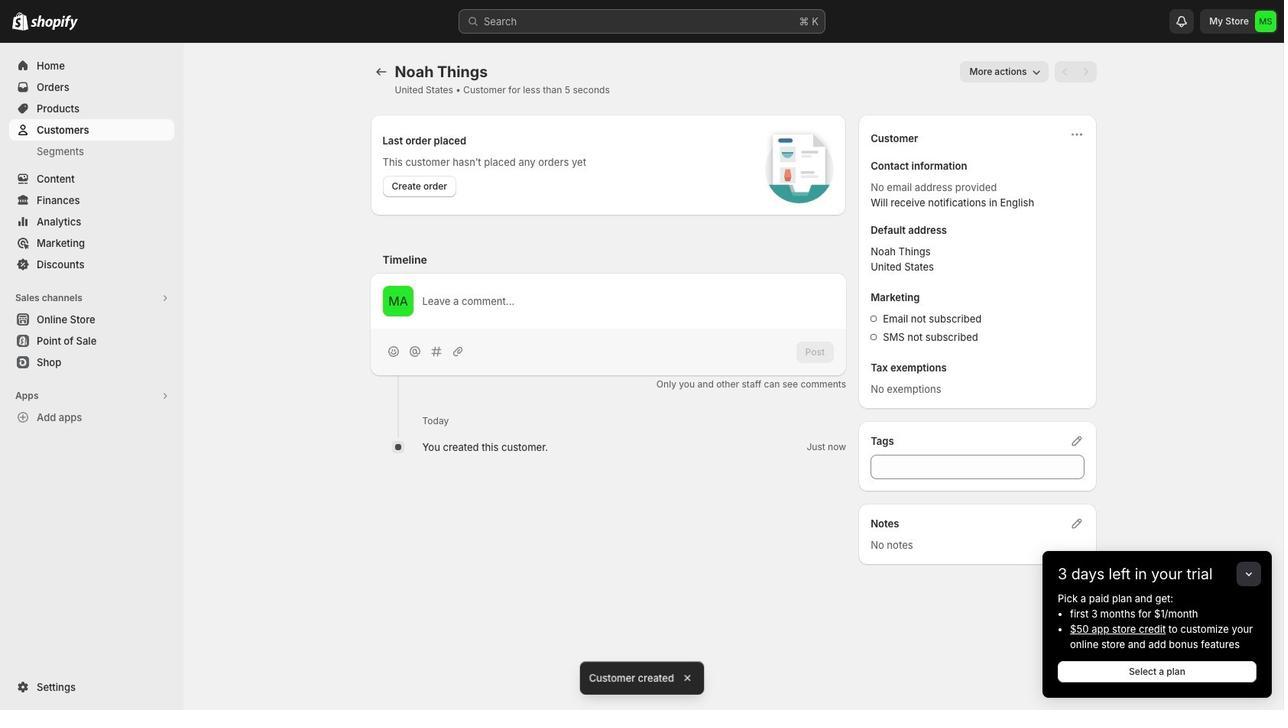Task type: describe. For each thing, give the bounding box(es) containing it.
my store image
[[1255, 11, 1277, 32]]

shopify image
[[12, 12, 28, 31]]



Task type: locate. For each thing, give the bounding box(es) containing it.
shopify image
[[31, 15, 78, 31]]

previous image
[[1058, 64, 1073, 79]]

None text field
[[871, 455, 1084, 479]]

Leave a comment... text field
[[422, 294, 834, 309]]

avatar with initials m a image
[[383, 286, 413, 316]]

next image
[[1078, 64, 1094, 79]]



Task type: vqa. For each thing, say whether or not it's contained in the screenshot.
Online Store image
no



